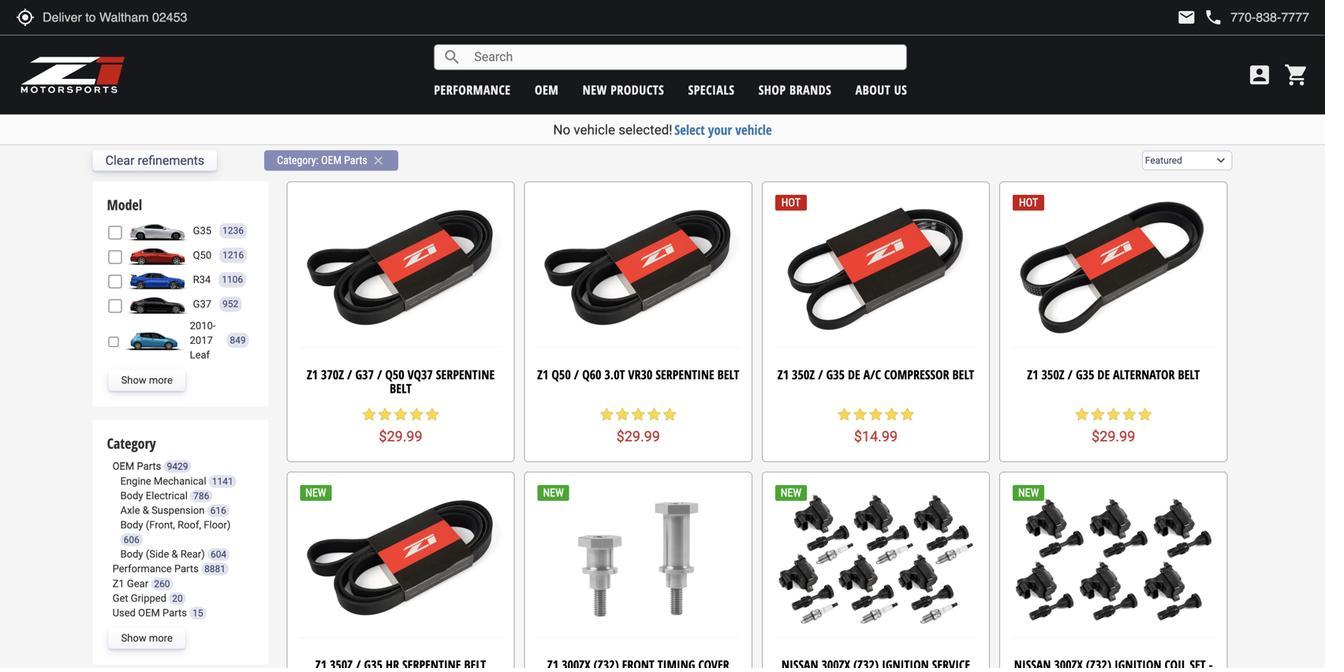 Task type: describe. For each thing, give the bounding box(es) containing it.
2 new products from the top
[[93, 97, 247, 135]]

show more button for category
[[109, 628, 185, 649]]

19 star from the left
[[1122, 407, 1138, 422]]

star star star star star $29.99 for q50
[[361, 407, 440, 445]]

/ for z1 350z / g35 de alternator belt
[[1068, 366, 1073, 383]]

new products link
[[583, 81, 664, 98]]

10 star from the left
[[662, 407, 678, 422]]

786
[[193, 491, 209, 502]]

z1 for z1 q50 / q60 3.0t vr30 serpentine belt
[[537, 366, 549, 383]]

2 serpentine from the left
[[656, 366, 715, 383]]

mail phone
[[1178, 8, 1223, 27]]

oem up engine
[[113, 461, 134, 472]]

1216
[[223, 250, 244, 261]]

3 body from the top
[[120, 548, 143, 560]]

/ for z1 350z / g35 de a/c compressor belt
[[818, 366, 823, 383]]

z1 motorsports logo image
[[20, 55, 126, 95]]

de for alternator
[[1098, 366, 1110, 383]]

brands
[[790, 81, 832, 98]]

9429
[[167, 461, 188, 472]]

phone
[[1204, 8, 1223, 27]]

parts up engine
[[137, 461, 161, 472]]

compressor
[[885, 366, 950, 383]]

gear
[[127, 578, 148, 590]]

about us
[[856, 81, 908, 98]]

vr30
[[628, 366, 653, 383]]

category:
[[277, 154, 319, 167]]

15
[[193, 608, 203, 619]]

2017
[[190, 334, 213, 346]]

1141
[[212, 476, 233, 487]]

z1 for z1 350z / g35 de alternator belt
[[1028, 366, 1039, 383]]

show more for category
[[121, 633, 173, 644]]

shop brands link
[[759, 81, 832, 98]]

star star star star star $14.99
[[837, 407, 916, 445]]

2010-
[[190, 320, 216, 332]]

infiniti g37 coupe sedan convertible v36 cv36 hv36 skyline 2008 2009 2010 2011 2012 2013 3.7l vq37vhr z1 motorsports image
[[126, 294, 189, 315]]

604
[[211, 549, 227, 560]]

2 horizontal spatial q50
[[552, 366, 571, 383]]

18 star from the left
[[1106, 407, 1122, 422]]

952
[[223, 299, 239, 310]]

12 star from the left
[[853, 407, 868, 422]]

oem up no
[[535, 81, 559, 98]]

de for a/c
[[848, 366, 861, 383]]

star star star star star $29.99 for vr30
[[599, 407, 678, 445]]

1 vertical spatial products
[[151, 97, 247, 135]]

vq37
[[408, 366, 433, 383]]

new products
[[583, 81, 664, 98]]

us
[[894, 81, 908, 98]]

about
[[856, 81, 891, 98]]

account_box link
[[1243, 62, 1277, 88]]

$14.99
[[854, 428, 898, 445]]

electrical
[[146, 490, 188, 502]]

16 star from the left
[[1074, 407, 1090, 422]]

(front,
[[146, 519, 175, 531]]

parts down 20 in the bottom of the page
[[163, 607, 187, 619]]

g35 for z1 350z / g35 de alternator belt
[[1076, 366, 1095, 383]]

1 body from the top
[[120, 490, 143, 502]]

select your vehicle link
[[675, 121, 772, 139]]

1 new products from the top
[[93, 62, 153, 77]]

4 star from the left
[[409, 407, 425, 422]]

close
[[371, 153, 386, 168]]

clear refinements button
[[93, 150, 217, 171]]

shop brands
[[759, 81, 832, 98]]

refinements
[[138, 153, 204, 168]]

350z for z1 350z / g35 de alternator belt
[[1042, 366, 1065, 383]]

no
[[553, 122, 571, 138]]

mail
[[1178, 8, 1196, 27]]

selected!
[[619, 122, 673, 138]]

0 vertical spatial &
[[143, 505, 149, 516]]

3.0t
[[605, 366, 625, 383]]

axle
[[120, 505, 140, 516]]

1 horizontal spatial &
[[172, 548, 178, 560]]

$29.99 for q50
[[379, 428, 423, 445]]

mechanical
[[154, 475, 206, 487]]

model
[[107, 195, 142, 215]]

null image
[[123, 330, 186, 351]]

z1 for z1 350z / g35 de a/c compressor belt
[[778, 366, 789, 383]]

used
[[113, 607, 136, 619]]

category oem parts 9429 engine mechanical 1141 body electrical 786 axle & suspension 616 body (front, roof, floor) 606 body (side & rear) 604 performance parts 8881 z1 gear 260 get gripped 20 used oem parts 15
[[107, 434, 233, 619]]

specials link
[[688, 81, 735, 98]]

search
[[443, 48, 462, 67]]

clear
[[105, 153, 135, 168]]

rear)
[[181, 548, 205, 560]]

17 star from the left
[[1090, 407, 1106, 422]]

roof,
[[178, 519, 201, 531]]

6 star from the left
[[599, 407, 615, 422]]

my_location
[[16, 8, 35, 27]]

your
[[708, 121, 732, 139]]

oem link
[[535, 81, 559, 98]]

performance link
[[434, 81, 511, 98]]

get
[[113, 592, 128, 604]]

/ for z1 370z / g37 / q50 vq37 serpentine belt
[[347, 366, 352, 383]]

z1 370z / g37 / q50 vq37 serpentine belt
[[307, 366, 495, 397]]

606
[[124, 535, 140, 546]]

1106
[[222, 274, 243, 285]]

mail link
[[1178, 8, 1196, 27]]

phone link
[[1204, 8, 1310, 27]]



Task type: locate. For each thing, give the bounding box(es) containing it.
g37 up 2010-
[[193, 298, 212, 310]]

1 $29.99 from the left
[[379, 428, 423, 445]]

shopping_cart link
[[1281, 62, 1310, 88]]

new products link
[[93, 62, 153, 77]]

$29.99 down z1 350z / g35 de alternator belt
[[1092, 428, 1136, 445]]

2 star from the left
[[377, 407, 393, 422]]

None checkbox
[[109, 335, 119, 349]]

1 horizontal spatial $29.99
[[617, 428, 660, 445]]

r34
[[193, 274, 211, 286]]

$29.99 for vr30
[[617, 428, 660, 445]]

& right axle on the bottom of page
[[143, 505, 149, 516]]

2 more from the top
[[149, 633, 173, 644]]

2 star star star star star $29.99 from the left
[[599, 407, 678, 445]]

2 vertical spatial body
[[120, 548, 143, 560]]

shop
[[759, 81, 786, 98]]

2 show from the top
[[121, 633, 146, 644]]

2 show more from the top
[[121, 633, 173, 644]]

/ left q60
[[574, 366, 579, 383]]

1 horizontal spatial q50
[[385, 366, 405, 383]]

g35
[[193, 225, 212, 237], [827, 366, 845, 383], [1076, 366, 1095, 383]]

/ for z1 q50 / q60 3.0t vr30 serpentine belt
[[574, 366, 579, 383]]

14 star from the left
[[884, 407, 900, 422]]

show
[[121, 375, 146, 386], [121, 633, 146, 644]]

q50 left vq37
[[385, 366, 405, 383]]

belt
[[718, 366, 740, 383], [953, 366, 975, 383], [1178, 366, 1200, 383], [390, 380, 412, 397]]

z1 inside category oem parts 9429 engine mechanical 1141 body electrical 786 axle & suspension 616 body (front, roof, floor) 606 body (side & rear) 604 performance parts 8881 z1 gear 260 get gripped 20 used oem parts 15
[[113, 578, 124, 590]]

g37
[[193, 298, 212, 310], [355, 366, 374, 383]]

nissan skyline coupe sedan r34 gtr gt-r bnr34 gts-t gtst gts awd attesa 1999 2000 2001 2002 rb20det rb25de rb25det rb26dett z1 motorsports image
[[126, 270, 189, 290]]

suspension
[[152, 505, 205, 516]]

body down 606
[[120, 548, 143, 560]]

no vehicle selected! select your vehicle
[[553, 121, 772, 139]]

star star star star star $29.99 for alternator
[[1074, 407, 1153, 445]]

parts
[[344, 154, 367, 167], [137, 461, 161, 472], [174, 563, 199, 575], [163, 607, 187, 619]]

products
[[611, 81, 664, 98]]

more
[[149, 375, 173, 386], [149, 633, 173, 644]]

serpentine
[[436, 366, 495, 383], [656, 366, 715, 383]]

1 horizontal spatial 350z
[[1042, 366, 1065, 383]]

oem inside category: oem parts close
[[321, 154, 342, 167]]

g37 right 370z
[[355, 366, 374, 383]]

star star star star star $29.99
[[361, 407, 440, 445], [599, 407, 678, 445], [1074, 407, 1153, 445]]

1 horizontal spatial g37
[[355, 366, 374, 383]]

7 star from the left
[[615, 407, 631, 422]]

616
[[210, 505, 226, 516]]

serpentine right vq37
[[436, 366, 495, 383]]

1 horizontal spatial de
[[1098, 366, 1110, 383]]

a/c
[[864, 366, 881, 383]]

2 body from the top
[[120, 519, 143, 531]]

belt inside z1 370z / g37 / q50 vq37 serpentine belt
[[390, 380, 412, 397]]

leaf
[[190, 349, 210, 361]]

z1 350z / g35 de alternator belt
[[1028, 366, 1200, 383]]

more for model
[[149, 375, 173, 386]]

15 star from the left
[[900, 407, 916, 422]]

q50 up r34
[[193, 249, 212, 261]]

show more for model
[[121, 375, 173, 386]]

new
[[583, 81, 607, 98]]

2 show more button from the top
[[109, 628, 185, 649]]

$29.99 for alternator
[[1092, 428, 1136, 445]]

2 $29.99 from the left
[[617, 428, 660, 445]]

13 star from the left
[[868, 407, 884, 422]]

vehicle right no
[[574, 122, 615, 138]]

g35 left the alternator
[[1076, 366, 1095, 383]]

1 vertical spatial more
[[149, 633, 173, 644]]

0 vertical spatial show more button
[[109, 370, 185, 391]]

20
[[172, 593, 183, 604]]

q50 left q60
[[552, 366, 571, 383]]

select
[[675, 121, 705, 139]]

370z
[[321, 366, 344, 383]]

show down null image
[[121, 375, 146, 386]]

0 vertical spatial more
[[149, 375, 173, 386]]

0 horizontal spatial q50
[[193, 249, 212, 261]]

0 horizontal spatial g37
[[193, 298, 212, 310]]

parts down rear)
[[174, 563, 199, 575]]

oem right the category:
[[321, 154, 342, 167]]

infiniti q50 sedan hybrid v37 2014 2015 2016 2017 2018 2019 2020 vq37vhr 2.0t 3.0t 3.7l red sport redsport vr30ddtt z1 motorsports image
[[126, 245, 189, 266]]

350z for z1 350z / g35 de a/c compressor belt
[[792, 366, 815, 383]]

$29.99 down z1 q50 / q60 3.0t vr30 serpentine belt
[[617, 428, 660, 445]]

new products
[[93, 62, 153, 77], [93, 97, 247, 135]]

&
[[143, 505, 149, 516], [172, 548, 178, 560]]

alternator
[[1113, 366, 1175, 383]]

z1 350z / g35 de a/c compressor belt
[[778, 366, 975, 383]]

0 vertical spatial g37
[[193, 298, 212, 310]]

1 serpentine from the left
[[436, 366, 495, 383]]

show more button down null image
[[109, 370, 185, 391]]

0 horizontal spatial $29.99
[[379, 428, 423, 445]]

0 horizontal spatial &
[[143, 505, 149, 516]]

0 horizontal spatial serpentine
[[436, 366, 495, 383]]

1 star from the left
[[361, 407, 377, 422]]

& right (side
[[172, 548, 178, 560]]

/ left a/c
[[818, 366, 823, 383]]

3 $29.99 from the left
[[1092, 428, 1136, 445]]

new
[[93, 62, 113, 77], [93, 97, 144, 135]]

g35 left a/c
[[827, 366, 845, 383]]

body up axle on the bottom of page
[[120, 490, 143, 502]]

2010- 2017 leaf
[[190, 320, 216, 361]]

0 horizontal spatial vehicle
[[574, 122, 615, 138]]

z1 inside z1 370z / g37 / q50 vq37 serpentine belt
[[307, 366, 318, 383]]

3 star star star star star $29.99 from the left
[[1074, 407, 1153, 445]]

specials
[[688, 81, 735, 98]]

1 de from the left
[[848, 366, 861, 383]]

z1 for z1 370z / g37 / q50 vq37 serpentine belt
[[307, 366, 318, 383]]

show more button down used at bottom left
[[109, 628, 185, 649]]

gripped
[[131, 592, 166, 604]]

2 horizontal spatial star star star star star $29.99
[[1074, 407, 1153, 445]]

2 new from the top
[[93, 97, 144, 135]]

de left a/c
[[848, 366, 861, 383]]

g35 left 1236
[[193, 225, 212, 237]]

0 horizontal spatial star star star star star $29.99
[[361, 407, 440, 445]]

1 horizontal spatial serpentine
[[656, 366, 715, 383]]

star
[[361, 407, 377, 422], [377, 407, 393, 422], [393, 407, 409, 422], [409, 407, 425, 422], [425, 407, 440, 422], [599, 407, 615, 422], [615, 407, 631, 422], [631, 407, 646, 422], [646, 407, 662, 422], [662, 407, 678, 422], [837, 407, 853, 422], [853, 407, 868, 422], [868, 407, 884, 422], [884, 407, 900, 422], [900, 407, 916, 422], [1074, 407, 1090, 422], [1090, 407, 1106, 422], [1106, 407, 1122, 422], [1122, 407, 1138, 422], [1138, 407, 1153, 422]]

260
[[154, 579, 170, 590]]

performance
[[113, 563, 172, 575]]

de
[[848, 366, 861, 383], [1098, 366, 1110, 383]]

clear refinements
[[105, 153, 204, 168]]

1 star star star star star $29.99 from the left
[[361, 407, 440, 445]]

vehicle
[[736, 121, 772, 139], [574, 122, 615, 138]]

8881
[[204, 564, 226, 575]]

2 350z from the left
[[1042, 366, 1065, 383]]

5 star from the left
[[425, 407, 440, 422]]

q60
[[582, 366, 602, 383]]

/
[[347, 366, 352, 383], [377, 366, 382, 383], [574, 366, 579, 383], [818, 366, 823, 383], [1068, 366, 1073, 383]]

2 de from the left
[[1098, 366, 1110, 383]]

serpentine inside z1 370z / g37 / q50 vq37 serpentine belt
[[436, 366, 495, 383]]

2 horizontal spatial g35
[[1076, 366, 1095, 383]]

0 vertical spatial new products
[[93, 62, 153, 77]]

parts inside category: oem parts close
[[344, 154, 367, 167]]

9 star from the left
[[646, 407, 662, 422]]

shopping_cart
[[1285, 62, 1310, 88]]

1 show from the top
[[121, 375, 146, 386]]

1 horizontal spatial g35
[[827, 366, 845, 383]]

vehicle right your
[[736, 121, 772, 139]]

oem
[[535, 81, 559, 98], [321, 154, 342, 167], [113, 461, 134, 472], [138, 607, 160, 619]]

0 horizontal spatial 350z
[[792, 366, 815, 383]]

2 horizontal spatial $29.99
[[1092, 428, 1136, 445]]

Search search field
[[462, 45, 907, 69]]

show more
[[121, 375, 173, 386], [121, 633, 173, 644]]

11 star from the left
[[837, 407, 853, 422]]

show more down used at bottom left
[[121, 633, 173, 644]]

5 / from the left
[[1068, 366, 1073, 383]]

0 vertical spatial products
[[115, 62, 153, 77]]

show down used at bottom left
[[121, 633, 146, 644]]

20 star from the left
[[1138, 407, 1153, 422]]

1 vertical spatial show more button
[[109, 628, 185, 649]]

floor)
[[204, 519, 231, 531]]

performance
[[434, 81, 511, 98]]

parts left close
[[344, 154, 367, 167]]

more for category
[[149, 633, 173, 644]]

de left the alternator
[[1098, 366, 1110, 383]]

1236
[[223, 225, 244, 236]]

q50 inside z1 370z / g37 / q50 vq37 serpentine belt
[[385, 366, 405, 383]]

(side
[[146, 548, 169, 560]]

0 vertical spatial show more
[[121, 375, 173, 386]]

star star star star star $29.99 down z1 370z / g37 / q50 vq37 serpentine belt
[[361, 407, 440, 445]]

serpentine right vr30
[[656, 366, 715, 383]]

$29.99 down z1 370z / g37 / q50 vq37 serpentine belt
[[379, 428, 423, 445]]

0 horizontal spatial de
[[848, 366, 861, 383]]

1 vertical spatial show
[[121, 633, 146, 644]]

1 more from the top
[[149, 375, 173, 386]]

3 / from the left
[[574, 366, 579, 383]]

more down null image
[[149, 375, 173, 386]]

show for model
[[121, 375, 146, 386]]

/ right 370z
[[347, 366, 352, 383]]

1 show more button from the top
[[109, 370, 185, 391]]

star star star star star $29.99 down z1 q50 / q60 3.0t vr30 serpentine belt
[[599, 407, 678, 445]]

infiniti g35 coupe sedan v35 v36 skyline 2003 2004 2005 2006 2007 2008 3.5l vq35de revup rev up vq35hr z1 motorsports image
[[126, 221, 189, 241]]

show more down null image
[[121, 375, 173, 386]]

1 vertical spatial show more
[[121, 633, 173, 644]]

1 vertical spatial new products
[[93, 97, 247, 135]]

0 vertical spatial show
[[121, 375, 146, 386]]

1 new from the top
[[93, 62, 113, 77]]

0 vertical spatial body
[[120, 490, 143, 502]]

oem down gripped
[[138, 607, 160, 619]]

z1 q50 / q60 3.0t vr30 serpentine belt
[[537, 366, 740, 383]]

1 vertical spatial new
[[93, 97, 144, 135]]

1 / from the left
[[347, 366, 352, 383]]

8 star from the left
[[631, 407, 646, 422]]

3 star from the left
[[393, 407, 409, 422]]

1 vertical spatial g37
[[355, 366, 374, 383]]

1 vertical spatial body
[[120, 519, 143, 531]]

show for category
[[121, 633, 146, 644]]

/ left the alternator
[[1068, 366, 1073, 383]]

z1
[[307, 366, 318, 383], [537, 366, 549, 383], [778, 366, 789, 383], [1028, 366, 1039, 383], [113, 578, 124, 590]]

vehicle inside no vehicle selected! select your vehicle
[[574, 122, 615, 138]]

None checkbox
[[109, 226, 122, 239], [109, 250, 122, 264], [109, 275, 122, 288], [109, 299, 122, 313], [109, 226, 122, 239], [109, 250, 122, 264], [109, 275, 122, 288], [109, 299, 122, 313]]

1 show more from the top
[[121, 375, 173, 386]]

g35 for z1 350z / g35 de a/c compressor belt
[[827, 366, 845, 383]]

4 / from the left
[[818, 366, 823, 383]]

$29.99
[[379, 428, 423, 445], [617, 428, 660, 445], [1092, 428, 1136, 445]]

g37 inside z1 370z / g37 / q50 vq37 serpentine belt
[[355, 366, 374, 383]]

category
[[107, 434, 156, 453]]

q50
[[193, 249, 212, 261], [385, 366, 405, 383], [552, 366, 571, 383]]

849
[[230, 335, 246, 346]]

category: oem parts close
[[277, 153, 386, 168]]

products
[[115, 62, 153, 77], [151, 97, 247, 135]]

account_box
[[1247, 62, 1273, 88]]

1 horizontal spatial star star star star star $29.99
[[599, 407, 678, 445]]

1 vertical spatial &
[[172, 548, 178, 560]]

/ left vq37
[[377, 366, 382, 383]]

body down axle on the bottom of page
[[120, 519, 143, 531]]

0 vertical spatial new
[[93, 62, 113, 77]]

engine
[[120, 475, 151, 487]]

show more button
[[109, 370, 185, 391], [109, 628, 185, 649]]

more down gripped
[[149, 633, 173, 644]]

show more button for model
[[109, 370, 185, 391]]

2 / from the left
[[377, 366, 382, 383]]

0 horizontal spatial g35
[[193, 225, 212, 237]]

star star star star star $29.99 down z1 350z / g35 de alternator belt
[[1074, 407, 1153, 445]]

about us link
[[856, 81, 908, 98]]

1 horizontal spatial vehicle
[[736, 121, 772, 139]]

1 350z from the left
[[792, 366, 815, 383]]



Task type: vqa. For each thing, say whether or not it's contained in the screenshot.
Careers at Z1 link
no



